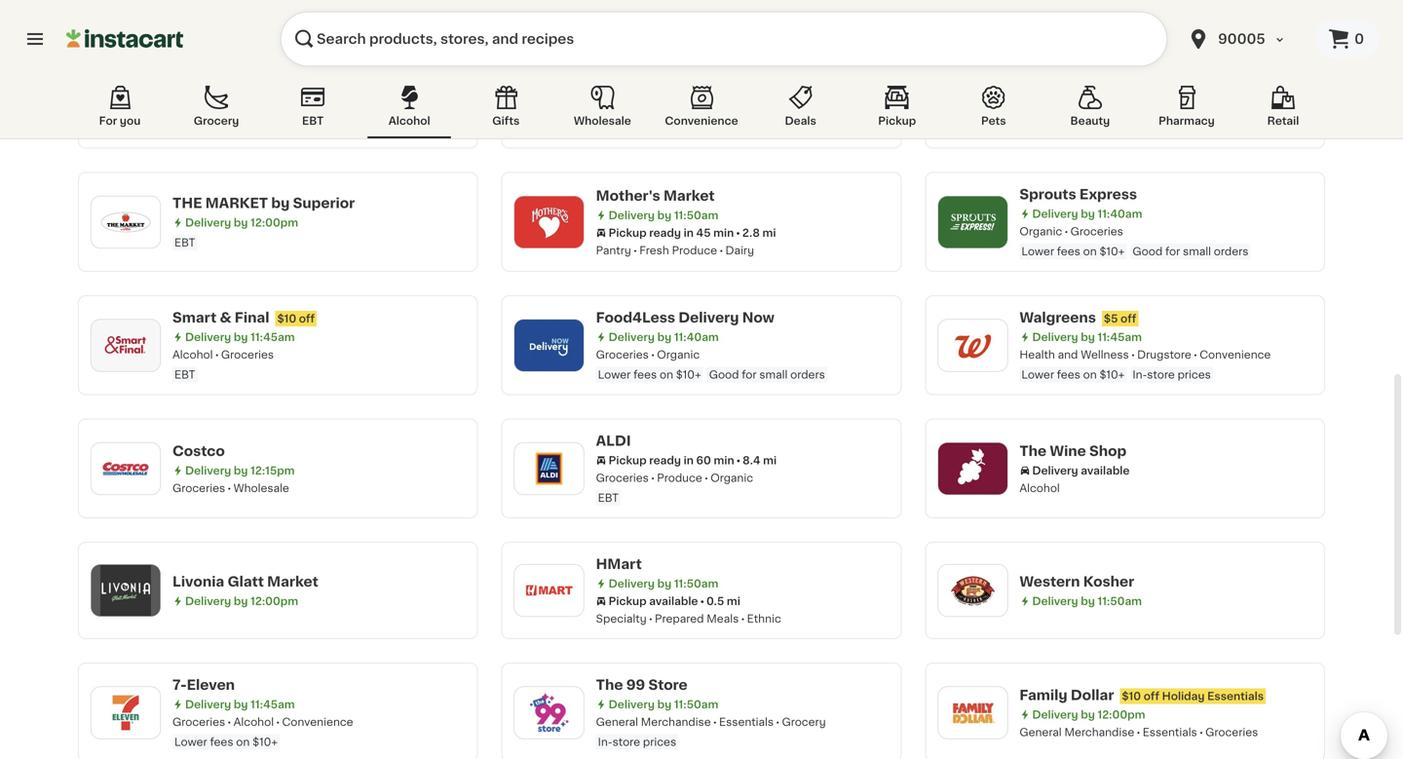Task type: describe. For each thing, give the bounding box(es) containing it.
pickup ready in 60 min
[[609, 455, 735, 466]]

delivery down family
[[1033, 709, 1079, 720]]

final
[[235, 311, 269, 325]]

in for 8.4 mi
[[684, 455, 694, 466]]

the 99 store
[[596, 678, 688, 692]]

11:50am for the 99 store
[[674, 699, 719, 710]]

grocery outlet
[[596, 66, 705, 79]]

mother's
[[596, 189, 661, 203]]

aldi logo image
[[524, 443, 575, 494]]

fees inside "groceries alcohol convenience lower fees on $10+"
[[210, 737, 233, 748]]

7.5
[[283, 77, 299, 87]]

99
[[626, 678, 645, 692]]

11:50am for mother's market
[[674, 210, 719, 221]]

8.4 mi
[[743, 455, 777, 466]]

lower inside "groceries alcohol convenience lower fees on $10+"
[[174, 737, 207, 748]]

ready inside pickup ready in 60 min 3.7 mi groceries alcohol ethnic ebt
[[1073, 85, 1105, 96]]

0 horizontal spatial wholesale
[[234, 483, 289, 493]]

eleven
[[187, 678, 235, 692]]

livonia
[[173, 575, 224, 589]]

pets button
[[952, 82, 1036, 138]]

wellness
[[1081, 349, 1129, 360]]

pickup ready in 45 min
[[609, 227, 734, 238]]

pickup button
[[856, 82, 939, 138]]

delivery for the 99 store
[[609, 699, 655, 710]]

dairy
[[726, 245, 754, 256]]

1 vertical spatial ethnic
[[747, 614, 782, 624]]

pickup for pickup
[[879, 116, 916, 126]]

by for the 99 store logo
[[658, 699, 672, 710]]

delivery for 7-eleven
[[185, 699, 231, 710]]

in- inside health and wellness drugstore convenience lower fees on $10+ in-store prices
[[1133, 369, 1148, 380]]

groceries inside "groceries alcohol convenience lower fees on $10+"
[[173, 717, 225, 728]]

0.5
[[707, 596, 724, 607]]

on inside groceries organic lower fees on $10+ good for small orders
[[660, 369, 674, 380]]

the 99 store logo image
[[524, 687, 575, 738]]

hmart
[[596, 558, 642, 571]]

deals button
[[759, 82, 843, 138]]

walgreens
[[1020, 311, 1097, 325]]

health and wellness drugstore convenience lower fees on $10+ in-store prices
[[1020, 349, 1271, 380]]

groceries produce organic ebt
[[596, 473, 754, 503]]

delivery for grocery outlet
[[609, 87, 655, 97]]

glatt
[[228, 575, 264, 589]]

fresh
[[640, 245, 669, 256]]

convenience inside convenience button
[[665, 116, 739, 126]]

delivery up groceries organic lower fees on $10+ good for small orders
[[679, 311, 739, 325]]

food4less delivery now
[[596, 311, 775, 325]]

groceries inside pickup ready in 60 min 3.7 mi groceries alcohol ethnic ebt
[[1020, 103, 1073, 114]]

delivery for costco
[[185, 465, 231, 476]]

gifts button
[[464, 82, 548, 138]]

delivery by 12:00pm for livonia glatt market
[[185, 596, 298, 607]]

&
[[220, 311, 232, 325]]

11:45am for off
[[1098, 332, 1142, 343]]

the for the wine shop
[[1020, 444, 1047, 458]]

ready for 2.8 mi
[[649, 227, 681, 238]]

lower inside health and wellness drugstore convenience lower fees on $10+ in-store prices
[[1022, 369, 1055, 380]]

alcohol groceries ebt
[[173, 349, 274, 380]]

$10+ inside groceries organic lower fees on $10+ good for small orders
[[676, 369, 702, 380]]

general for general merchandise essentials grocery in-store prices
[[596, 717, 638, 728]]

outlet
[[659, 66, 705, 79]]

delivery by 11:40am for food4less
[[609, 332, 719, 343]]

pickup available 7.5 mi produce butcher shop bakery in-store prices
[[173, 77, 345, 125]]

produce inside the pickup available 7.5 mi produce butcher shop bakery in-store prices
[[173, 94, 218, 105]]

delivery by 11:45am for &
[[185, 332, 295, 343]]

general for general merchandise essentials groceries
[[1020, 727, 1062, 738]]

western
[[1020, 575, 1080, 589]]

now
[[742, 311, 775, 325]]

market
[[205, 196, 268, 210]]

essentials for general merchandise essentials groceries
[[1143, 727, 1198, 738]]

meals
[[707, 614, 739, 624]]

superior
[[293, 196, 355, 210]]

store inside health and wellness drugstore convenience lower fees on $10+ in-store prices
[[1148, 369, 1175, 380]]

8.4
[[743, 455, 761, 466]]

you
[[120, 116, 141, 126]]

for you
[[99, 116, 141, 126]]

walgreens logo image
[[948, 320, 998, 371]]

walgreens $5 off
[[1020, 311, 1137, 325]]

available for delivery available
[[1081, 465, 1130, 476]]

health
[[1020, 349, 1056, 360]]

ebt down the
[[174, 237, 195, 248]]

in for 2.8 mi
[[684, 227, 694, 238]]

essentials inside family dollar $10 off holiday essentials
[[1208, 691, 1264, 702]]

alcohol inside button
[[389, 116, 431, 126]]

delivery by 11:50am for western kosher
[[1033, 596, 1142, 607]]

alcohol down search field
[[708, 104, 749, 115]]

pickup for pickup available 7.5 mi produce butcher shop bakery in-store prices
[[185, 77, 223, 87]]

Search field
[[281, 12, 1168, 66]]

lower inside groceries organic lower fees on $10+ good for small orders
[[598, 369, 631, 380]]

pickup for pickup ready in 45 min
[[609, 227, 647, 238]]

2.8
[[743, 227, 760, 238]]

fees inside organic groceries lower fees on $10+ good for small orders
[[1057, 246, 1081, 257]]

beauty button
[[1049, 82, 1133, 138]]

11:45am up "groceries alcohol convenience lower fees on $10+"
[[251, 699, 295, 710]]

grocery inside general merchandise essentials grocery in-store prices
[[782, 717, 826, 728]]

mother's market logo image
[[524, 197, 575, 247]]

by for sprouts express logo
[[1081, 209, 1095, 219]]

on inside health and wellness drugstore convenience lower fees on $10+ in-store prices
[[1084, 369, 1097, 380]]

retail button
[[1242, 82, 1326, 138]]

by for 'western kosher logo'
[[1081, 596, 1095, 607]]

11:50am for hmart
[[674, 579, 719, 589]]

off inside the walgreens $5 off
[[1121, 313, 1137, 324]]

11:40am for delivery
[[674, 332, 719, 343]]

aldi
[[596, 434, 631, 448]]

7-
[[173, 678, 187, 692]]

smart
[[173, 311, 217, 325]]

hmart logo image
[[524, 565, 575, 616]]

$5
[[1104, 313, 1118, 324]]

$10 inside family dollar $10 off holiday essentials
[[1122, 691, 1142, 702]]

7-eleven logo image
[[100, 687, 151, 738]]

by for 7-eleven logo
[[234, 699, 248, 710]]

in inside pickup ready in 60 min 3.7 mi groceries alcohol ethnic ebt
[[1108, 85, 1118, 96]]

delivery by 11:50am for the 99 store
[[609, 699, 719, 710]]

on inside "groceries alcohol convenience lower fees on $10+"
[[236, 737, 250, 748]]

good for delivery
[[709, 369, 739, 380]]

by left superior
[[271, 196, 290, 210]]

0
[[1355, 32, 1365, 46]]

$10 inside smart & final $10 off
[[277, 313, 296, 324]]

family dollar $10 off holiday essentials
[[1020, 688, 1264, 702]]

the
[[173, 196, 202, 210]]

delivery for mother's market
[[609, 210, 655, 221]]

pantry
[[596, 245, 631, 256]]

delivery for sprouts express
[[1033, 209, 1079, 219]]

retail
[[1268, 116, 1300, 126]]

delivery for hmart
[[609, 579, 655, 589]]

food4less delivery now logo image
[[524, 320, 575, 371]]

groceries alcohol convenience lower fees on $10+
[[173, 717, 353, 748]]

mother's market
[[596, 189, 715, 203]]

$10+ inside organic groceries lower fees on $10+ good for small orders
[[1100, 246, 1125, 257]]

alcohol down delivery available
[[1020, 483, 1060, 493]]

$10+ inside health and wellness drugstore convenience lower fees on $10+ in-store prices
[[1100, 369, 1125, 380]]

12:00pm for livonia glatt market
[[251, 596, 298, 607]]

alcohol inside "groceries alcohol convenience lower fees on $10+"
[[234, 717, 274, 728]]

essentials for general merchandise essentials grocery in-store prices
[[719, 717, 774, 728]]

produce inside groceries produce organic ebt
[[657, 473, 703, 483]]

grocery button
[[175, 82, 258, 138]]

available for pickup available
[[649, 596, 698, 607]]

11:45am for final
[[251, 332, 295, 343]]

costco
[[173, 444, 225, 458]]

groceries inside groceries organic lower fees on $10+ good for small orders
[[596, 349, 649, 360]]

mi for pickup ready in 60 min
[[763, 455, 777, 466]]

12:00pm for the market by superior
[[251, 217, 298, 228]]

in- inside the pickup available 7.5 mi produce butcher shop bakery in-store prices
[[174, 114, 189, 125]]

sprouts express
[[1020, 188, 1138, 201]]

delivery by 12:00pm down the dollar
[[1033, 709, 1146, 720]]

ebt inside groceries produce organic ebt
[[598, 493, 619, 503]]

specialty
[[596, 614, 647, 624]]

store inside general merchandise essentials grocery in-store prices
[[613, 737, 640, 748]]

$10+ inside "groceries alcohol convenience lower fees on $10+"
[[253, 737, 278, 748]]

mi for pickup available
[[727, 596, 741, 607]]

delivery by 12:15pm
[[185, 465, 295, 476]]

45
[[696, 227, 711, 238]]

off inside family dollar $10 off holiday essentials
[[1144, 691, 1160, 702]]

the wine shop logo image
[[948, 443, 998, 494]]

for
[[99, 116, 117, 126]]

store
[[649, 678, 688, 692]]

livonia glatt market
[[173, 575, 318, 589]]

groceries organic alcohol
[[596, 104, 749, 115]]

alcohol button
[[368, 82, 452, 138]]

deals
[[785, 116, 817, 126]]



Task type: locate. For each thing, give the bounding box(es) containing it.
2 vertical spatial ready
[[649, 455, 681, 466]]

$10
[[277, 313, 296, 324], [1122, 691, 1142, 702]]

livonia glatt market logo image
[[100, 565, 151, 616]]

orders for food4less delivery now
[[791, 369, 825, 380]]

1 horizontal spatial good
[[1133, 246, 1163, 257]]

mi inside pickup ready in 60 min 3.7 mi groceries alcohol ethnic ebt
[[1185, 85, 1199, 96]]

90005 button
[[1176, 12, 1316, 66]]

general
[[596, 717, 638, 728], [1020, 727, 1062, 738]]

merchandise for general merchandise essentials grocery in-store prices
[[641, 717, 711, 728]]

shop categories tab list
[[78, 82, 1326, 138]]

1 vertical spatial produce
[[672, 245, 718, 256]]

delivery for food4less delivery now
[[609, 332, 655, 343]]

butcher
[[226, 94, 269, 105]]

delivery for livonia glatt market
[[185, 596, 231, 607]]

essentials inside general merchandise essentials grocery in-store prices
[[719, 717, 774, 728]]

family dollar logo image
[[948, 687, 998, 738]]

orders inside organic groceries lower fees on $10+ good for small orders
[[1214, 246, 1249, 257]]

12:00pm for grocery outlet
[[674, 87, 722, 97]]

0 horizontal spatial 60
[[696, 455, 711, 466]]

by up beauty button
[[1081, 68, 1095, 78]]

the
[[1020, 444, 1047, 458], [596, 678, 623, 692]]

fees down "and"
[[1057, 369, 1081, 380]]

delivery down the
[[185, 217, 231, 228]]

delivery available
[[1033, 465, 1130, 476]]

pickup inside button
[[879, 116, 916, 126]]

produce
[[173, 94, 218, 105], [672, 245, 718, 256], [657, 473, 703, 483]]

delivery down wine
[[1033, 465, 1079, 476]]

delivery by 11:40am down food4less delivery now
[[609, 332, 719, 343]]

min inside pickup ready in 60 min 3.7 mi groceries alcohol ethnic ebt
[[1138, 85, 1158, 96]]

2 vertical spatial min
[[714, 455, 735, 466]]

grocery for grocery
[[194, 116, 239, 126]]

1 horizontal spatial ethnic
[[1130, 103, 1164, 114]]

2 horizontal spatial convenience
[[1200, 349, 1271, 360]]

store right you
[[189, 114, 217, 125]]

1 horizontal spatial wholesale
[[574, 116, 631, 126]]

min right the 45
[[714, 227, 734, 238]]

wine
[[1050, 444, 1087, 458]]

general merchandise essentials groceries
[[1020, 727, 1259, 738]]

pickup for pickup ready in 60 min
[[609, 455, 647, 466]]

by down market
[[234, 217, 248, 228]]

orders inside groceries organic lower fees on $10+ good for small orders
[[791, 369, 825, 380]]

family
[[1020, 688, 1068, 702]]

by for smart & final logo
[[234, 332, 248, 343]]

2 vertical spatial prices
[[643, 737, 677, 748]]

0 horizontal spatial grocery
[[194, 116, 239, 126]]

delivery by 11:45am down smart & final $10 off
[[185, 332, 295, 343]]

2 vertical spatial produce
[[657, 473, 703, 483]]

0 vertical spatial delivery by 11:40am
[[1033, 209, 1143, 219]]

0 vertical spatial prices
[[220, 114, 253, 125]]

ebt inside pickup ready in 60 min 3.7 mi groceries alcohol ethnic ebt
[[1022, 123, 1043, 134]]

small inside organic groceries lower fees on $10+ good for small orders
[[1183, 246, 1212, 257]]

1 vertical spatial available
[[1081, 465, 1130, 476]]

in up groceries produce organic ebt
[[684, 455, 694, 466]]

11:40am for express
[[1098, 209, 1143, 219]]

delivery by 12:00pm
[[1033, 68, 1146, 78], [609, 87, 722, 97], [185, 217, 298, 228], [185, 596, 298, 607], [1033, 709, 1146, 720]]

1 vertical spatial for
[[742, 369, 757, 380]]

in- inside general merchandise essentials grocery in-store prices
[[598, 737, 613, 748]]

prices inside health and wellness drugstore convenience lower fees on $10+ in-store prices
[[1178, 369, 1211, 380]]

1 horizontal spatial 60
[[1120, 85, 1135, 96]]

wholesale inside button
[[574, 116, 631, 126]]

merchandise down store
[[641, 717, 711, 728]]

convenience button
[[657, 82, 746, 138]]

sprouts
[[1020, 188, 1077, 201]]

smart & final $10 off
[[173, 311, 315, 325]]

merchandise down the dollar
[[1065, 727, 1135, 738]]

western kosher
[[1020, 575, 1135, 589]]

pickup for pickup ready in 60 min 3.7 mi groceries alcohol ethnic ebt
[[1033, 85, 1071, 96]]

for for delivery
[[742, 369, 757, 380]]

western kosher logo image
[[948, 565, 998, 616]]

fees inside health and wellness drugstore convenience lower fees on $10+ in-store prices
[[1057, 369, 1081, 380]]

on
[[1084, 246, 1097, 257], [660, 369, 674, 380], [1084, 369, 1097, 380], [236, 737, 250, 748]]

ebt right pets
[[1022, 123, 1043, 134]]

pickup for pickup available
[[609, 596, 647, 607]]

prices inside general merchandise essentials grocery in-store prices
[[643, 737, 677, 748]]

mi for pickup ready in 45 min
[[763, 227, 776, 238]]

1 horizontal spatial 11:40am
[[1098, 209, 1143, 219]]

0 horizontal spatial 11:40am
[[674, 332, 719, 343]]

2 vertical spatial in
[[684, 455, 694, 466]]

pickup inside pickup ready in 60 min 3.7 mi groceries alcohol ethnic ebt
[[1033, 85, 1071, 96]]

by up groceries wholesale
[[234, 465, 248, 476]]

12:00pm up general merchandise essentials groceries at bottom
[[1098, 709, 1146, 720]]

0 horizontal spatial for
[[742, 369, 757, 380]]

0 vertical spatial min
[[1138, 85, 1158, 96]]

ethnic up pharmacy
[[1130, 103, 1164, 114]]

delivery by 12:00pm down market
[[185, 217, 298, 228]]

orders for sprouts express
[[1214, 246, 1249, 257]]

ready up beauty
[[1073, 85, 1105, 96]]

1 horizontal spatial convenience
[[665, 116, 739, 126]]

0 vertical spatial produce
[[173, 94, 218, 105]]

by down the dollar
[[1081, 709, 1095, 720]]

grocery
[[596, 66, 656, 79], [194, 116, 239, 126], [782, 717, 826, 728]]

delivery by 12:00pm for grocery outlet
[[609, 87, 722, 97]]

alcohol down "eleven"
[[234, 717, 274, 728]]

0 horizontal spatial convenience
[[282, 717, 353, 728]]

by for the "livonia glatt market logo"
[[234, 596, 248, 607]]

11:50am for western kosher
[[1098, 596, 1142, 607]]

2 vertical spatial grocery
[[782, 717, 826, 728]]

0 horizontal spatial essentials
[[719, 717, 774, 728]]

ebt
[[302, 116, 324, 126], [1022, 123, 1043, 134], [174, 237, 195, 248], [174, 369, 195, 380], [598, 493, 619, 503]]

1 vertical spatial wholesale
[[234, 483, 289, 493]]

organic down "8.4"
[[711, 473, 754, 483]]

0 vertical spatial the
[[1020, 444, 1047, 458]]

0 horizontal spatial general
[[596, 717, 638, 728]]

delivery for the wine shop
[[1033, 465, 1079, 476]]

ready
[[1073, 85, 1105, 96], [649, 227, 681, 238], [649, 455, 681, 466]]

mi inside the pickup available 7.5 mi produce butcher shop bakery in-store prices
[[301, 77, 315, 87]]

min for 2.8 mi
[[714, 227, 734, 238]]

0 vertical spatial orders
[[1214, 246, 1249, 257]]

1 vertical spatial in-
[[1133, 369, 1148, 380]]

small for food4less delivery now
[[760, 369, 788, 380]]

by
[[1081, 68, 1095, 78], [658, 87, 672, 97], [271, 196, 290, 210], [1081, 209, 1095, 219], [658, 210, 672, 221], [234, 217, 248, 228], [234, 332, 248, 343], [658, 332, 672, 343], [1081, 332, 1095, 343], [234, 465, 248, 476], [658, 579, 672, 589], [234, 596, 248, 607], [1081, 596, 1095, 607], [234, 699, 248, 710], [658, 699, 672, 710], [1081, 709, 1095, 720]]

drugstore
[[1138, 349, 1192, 360]]

off right final
[[299, 313, 315, 324]]

0 horizontal spatial small
[[760, 369, 788, 380]]

delivery down walgreens
[[1033, 332, 1079, 343]]

by for mother's market logo at the top of page
[[658, 210, 672, 221]]

11:50am up general merchandise essentials grocery in-store prices
[[674, 699, 719, 710]]

0 horizontal spatial prices
[[220, 114, 253, 125]]

ebt down bakery
[[302, 116, 324, 126]]

delivery down sprouts
[[1033, 209, 1079, 219]]

0 horizontal spatial off
[[299, 313, 315, 324]]

0 vertical spatial store
[[189, 114, 217, 125]]

off
[[299, 313, 315, 324], [1121, 313, 1137, 324], [1144, 691, 1160, 702]]

0 vertical spatial in
[[1108, 85, 1118, 96]]

good inside organic groceries lower fees on $10+ good for small orders
[[1133, 246, 1163, 257]]

ready up pantry fresh produce dairy
[[649, 227, 681, 238]]

pharmacy
[[1159, 116, 1215, 126]]

and
[[1058, 349, 1078, 360]]

small
[[1183, 246, 1212, 257], [760, 369, 788, 380]]

beauty
[[1071, 116, 1110, 126]]

convenience inside health and wellness drugstore convenience lower fees on $10+ in-store prices
[[1200, 349, 1271, 360]]

prices inside the pickup available 7.5 mi produce butcher shop bakery in-store prices
[[220, 114, 253, 125]]

organic inside groceries organic lower fees on $10+ good for small orders
[[657, 349, 700, 360]]

delivery by 11:50am up pickup ready in 45 min
[[609, 210, 719, 221]]

0 vertical spatial grocery
[[596, 66, 656, 79]]

0 horizontal spatial merchandise
[[641, 717, 711, 728]]

delivery down mother's
[[609, 210, 655, 221]]

0 vertical spatial good
[[1133, 246, 1163, 257]]

gifts
[[492, 116, 520, 126]]

11:40am down food4less delivery now
[[674, 332, 719, 343]]

organic inside organic groceries lower fees on $10+ good for small orders
[[1020, 226, 1063, 237]]

0 horizontal spatial store
[[189, 114, 217, 125]]

available inside the pickup available 7.5 mi produce butcher shop bakery in-store prices
[[226, 77, 275, 87]]

0 vertical spatial $10
[[277, 313, 296, 324]]

lower
[[1022, 246, 1055, 257], [598, 369, 631, 380], [1022, 369, 1055, 380], [174, 737, 207, 748]]

the market by superior
[[173, 196, 355, 210]]

1 horizontal spatial essentials
[[1143, 727, 1198, 738]]

1 horizontal spatial market
[[664, 189, 715, 203]]

groceries
[[1020, 103, 1073, 114], [596, 104, 649, 115], [1071, 226, 1124, 237], [221, 349, 274, 360], [596, 349, 649, 360], [596, 473, 649, 483], [173, 483, 225, 493], [173, 717, 225, 728], [1206, 727, 1259, 738]]

by for food4less delivery now logo in the top left of the page
[[658, 332, 672, 343]]

prices down store
[[643, 737, 677, 748]]

general merchandise essentials grocery in-store prices
[[596, 717, 826, 748]]

delivery by 11:50am
[[609, 210, 719, 221], [609, 579, 719, 589], [1033, 596, 1142, 607], [609, 699, 719, 710]]

1 horizontal spatial merchandise
[[1065, 727, 1135, 738]]

0 vertical spatial for
[[1166, 246, 1181, 257]]

2 vertical spatial store
[[613, 737, 640, 748]]

1 vertical spatial market
[[267, 575, 318, 589]]

delivery by 11:45am for $5
[[1033, 332, 1142, 343]]

0 horizontal spatial $10
[[277, 313, 296, 324]]

organic down food4less delivery now
[[657, 349, 700, 360]]

0 horizontal spatial shop
[[272, 94, 300, 105]]

delivery by 11:50am down western kosher
[[1033, 596, 1142, 607]]

prepared
[[655, 614, 704, 624]]

90005 button
[[1187, 12, 1304, 66]]

2 horizontal spatial off
[[1144, 691, 1160, 702]]

general inside general merchandise essentials grocery in-store prices
[[596, 717, 638, 728]]

11:40am
[[1098, 209, 1143, 219], [674, 332, 719, 343]]

shop up delivery available
[[1090, 444, 1127, 458]]

1 horizontal spatial for
[[1166, 246, 1181, 257]]

12:15pm
[[251, 465, 295, 476]]

by for family dollar logo
[[1081, 709, 1095, 720]]

delivery for the market by superior
[[185, 217, 231, 228]]

organic groceries lower fees on $10+ good for small orders
[[1020, 226, 1249, 257]]

11:40am down express
[[1098, 209, 1143, 219]]

0 horizontal spatial market
[[267, 575, 318, 589]]

1 vertical spatial small
[[760, 369, 788, 380]]

ebt inside the alcohol groceries ebt
[[174, 369, 195, 380]]

by down western kosher
[[1081, 596, 1095, 607]]

11:50am up 0.5
[[674, 579, 719, 589]]

by for walgreens logo
[[1081, 332, 1095, 343]]

1 vertical spatial good
[[709, 369, 739, 380]]

off left holiday
[[1144, 691, 1160, 702]]

1 horizontal spatial shop
[[1090, 444, 1127, 458]]

delivery for western kosher
[[1033, 596, 1079, 607]]

on inside organic groceries lower fees on $10+ good for small orders
[[1084, 246, 1097, 257]]

express
[[1080, 188, 1138, 201]]

0 vertical spatial ethnic
[[1130, 103, 1164, 114]]

good
[[1133, 246, 1163, 257], [709, 369, 739, 380]]

2 horizontal spatial available
[[1081, 465, 1130, 476]]

1 horizontal spatial in-
[[598, 737, 613, 748]]

delivery by 11:50am for hmart
[[609, 579, 719, 589]]

available down the wine shop
[[1081, 465, 1130, 476]]

wholesale button
[[561, 82, 645, 138]]

lower down 7-
[[174, 737, 207, 748]]

in- right the 99 store logo
[[598, 737, 613, 748]]

general down the "99"
[[596, 717, 638, 728]]

by up pickup available
[[658, 579, 672, 589]]

convenience inside "groceries alcohol convenience lower fees on $10+"
[[282, 717, 353, 728]]

good down food4less delivery now
[[709, 369, 739, 380]]

0 horizontal spatial orders
[[791, 369, 825, 380]]

small for sprouts express
[[1183, 246, 1212, 257]]

specialty prepared meals ethnic
[[596, 614, 782, 624]]

7-eleven
[[173, 678, 235, 692]]

groceries wholesale
[[173, 483, 289, 493]]

alcohol up beauty
[[1081, 103, 1121, 114]]

in- down drugstore
[[1133, 369, 1148, 380]]

1 horizontal spatial available
[[649, 596, 698, 607]]

groceries inside organic groceries lower fees on $10+ good for small orders
[[1071, 226, 1124, 237]]

alcohol left gifts
[[389, 116, 431, 126]]

lower down health at top right
[[1022, 369, 1055, 380]]

grocery for grocery outlet
[[596, 66, 656, 79]]

pharmacy button
[[1145, 82, 1229, 138]]

2 horizontal spatial prices
[[1178, 369, 1211, 380]]

off right the $5
[[1121, 313, 1137, 324]]

alcohol inside the alcohol groceries ebt
[[173, 349, 213, 360]]

1 vertical spatial grocery
[[194, 116, 239, 126]]

by up "groceries alcohol convenience lower fees on $10+"
[[234, 699, 248, 710]]

organic
[[657, 104, 700, 115], [1020, 226, 1063, 237], [657, 349, 700, 360], [711, 473, 754, 483]]

delivery by 12:00pm up beauty button
[[1033, 68, 1146, 78]]

2 vertical spatial convenience
[[282, 717, 353, 728]]

delivery by 11:45am down "eleven"
[[185, 699, 295, 710]]

60 inside pickup ready in 60 min 3.7 mi groceries alcohol ethnic ebt
[[1120, 85, 1135, 96]]

the market by superior logo image
[[100, 197, 151, 247]]

delivery down hmart
[[609, 579, 655, 589]]

delivery by 11:50am for mother's market
[[609, 210, 719, 221]]

0 horizontal spatial good
[[709, 369, 739, 380]]

12:00pm up pickup ready in 60 min 3.7 mi groceries alcohol ethnic ebt
[[1098, 68, 1146, 78]]

1 vertical spatial 11:40am
[[674, 332, 719, 343]]

orders
[[1214, 246, 1249, 257], [791, 369, 825, 380]]

delivery down grocery outlet on the top
[[609, 87, 655, 97]]

1 horizontal spatial prices
[[643, 737, 677, 748]]

holiday
[[1163, 691, 1205, 702]]

ethnic inside pickup ready in 60 min 3.7 mi groceries alcohol ethnic ebt
[[1130, 103, 1164, 114]]

kosher
[[1084, 575, 1135, 589]]

1 horizontal spatial grocery
[[596, 66, 656, 79]]

1 vertical spatial $10
[[1122, 691, 1142, 702]]

groceries inside the alcohol groceries ebt
[[221, 349, 274, 360]]

ethnic
[[1130, 103, 1164, 114], [747, 614, 782, 624]]

for inside organic groceries lower fees on $10+ good for small orders
[[1166, 246, 1181, 257]]

by for 'hmart logo'
[[658, 579, 672, 589]]

off inside smart & final $10 off
[[299, 313, 315, 324]]

60 for pickup ready in 60 min 3.7 mi groceries alcohol ethnic ebt
[[1120, 85, 1135, 96]]

available up butcher at the left
[[226, 77, 275, 87]]

the for the 99 store
[[596, 678, 623, 692]]

11:50am down kosher
[[1098, 596, 1142, 607]]

None search field
[[281, 12, 1168, 66]]

available up "prepared"
[[649, 596, 698, 607]]

2 vertical spatial available
[[649, 596, 698, 607]]

delivery down smart
[[185, 332, 231, 343]]

wholesale down grocery outlet on the top
[[574, 116, 631, 126]]

3.7
[[1167, 85, 1182, 96]]

ebt inside button
[[302, 116, 324, 126]]

organic inside groceries produce organic ebt
[[711, 473, 754, 483]]

1 vertical spatial in
[[684, 227, 694, 238]]

pickup inside the pickup available 7.5 mi produce butcher shop bakery in-store prices
[[185, 77, 223, 87]]

by down livonia glatt market
[[234, 596, 248, 607]]

60 left 3.7
[[1120, 85, 1135, 96]]

available for pickup available 7.5 mi produce butcher shop bakery in-store prices
[[226, 77, 275, 87]]

0 horizontal spatial in-
[[174, 114, 189, 125]]

pets
[[982, 116, 1007, 126]]

fees down sprouts express
[[1057, 246, 1081, 257]]

mi right the 7.5 at the top of the page
[[301, 77, 315, 87]]

by for the market by superior logo
[[234, 217, 248, 228]]

12:00pm down the market by superior
[[251, 217, 298, 228]]

groceries inside groceries produce organic ebt
[[596, 473, 649, 483]]

delivery down the "99"
[[609, 699, 655, 710]]

90005
[[1219, 32, 1266, 46]]

delivery by 11:45am
[[185, 332, 295, 343], [1033, 332, 1142, 343], [185, 699, 295, 710]]

by down smart & final $10 off
[[234, 332, 248, 343]]

for
[[1166, 246, 1181, 257], [742, 369, 757, 380]]

by down store
[[658, 699, 672, 710]]

merchandise for general merchandise essentials groceries
[[1065, 727, 1135, 738]]

0 vertical spatial wholesale
[[574, 116, 631, 126]]

shop inside the pickup available 7.5 mi produce butcher shop bakery in-store prices
[[272, 94, 300, 105]]

mi right "8.4"
[[763, 455, 777, 466]]

$10 right final
[[277, 313, 296, 324]]

pickup ready in 60 min 3.7 mi groceries alcohol ethnic ebt
[[1020, 85, 1199, 134]]

min for 8.4 mi
[[714, 455, 735, 466]]

1 horizontal spatial store
[[613, 737, 640, 748]]

delivery by 12:00pm down livonia glatt market
[[185, 596, 298, 607]]

smart & final logo image
[[100, 320, 151, 371]]

min left "8.4"
[[714, 455, 735, 466]]

good for express
[[1133, 246, 1163, 257]]

0 horizontal spatial delivery by 11:40am
[[609, 332, 719, 343]]

11:45am down the $5
[[1098, 332, 1142, 343]]

1 horizontal spatial orders
[[1214, 246, 1249, 257]]

merchandise
[[641, 717, 711, 728], [1065, 727, 1135, 738]]

delivery by 11:45am down the walgreens $5 off
[[1033, 332, 1142, 343]]

wholesale down 12:15pm
[[234, 483, 289, 493]]

1 vertical spatial ready
[[649, 227, 681, 238]]

delivery by 12:00pm for the market by superior
[[185, 217, 298, 228]]

the wine shop
[[1020, 444, 1127, 458]]

1 vertical spatial 60
[[696, 455, 711, 466]]

1 horizontal spatial the
[[1020, 444, 1047, 458]]

food4less
[[596, 311, 676, 325]]

2 vertical spatial in-
[[598, 737, 613, 748]]

mi right 0.5
[[727, 596, 741, 607]]

convenience
[[665, 116, 739, 126], [1200, 349, 1271, 360], [282, 717, 353, 728]]

12:00pm down glatt
[[251, 596, 298, 607]]

ebt down 'aldi'
[[598, 493, 619, 503]]

0 vertical spatial shop
[[272, 94, 300, 105]]

0 vertical spatial ready
[[1073, 85, 1105, 96]]

60 for pickup ready in 60 min
[[696, 455, 711, 466]]

delivery down food4less
[[609, 332, 655, 343]]

11:50am
[[674, 210, 719, 221], [674, 579, 719, 589], [1098, 596, 1142, 607], [674, 699, 719, 710]]

by for costco logo
[[234, 465, 248, 476]]

in- right you
[[174, 114, 189, 125]]

grocery inside button
[[194, 116, 239, 126]]

1 vertical spatial convenience
[[1200, 349, 1271, 360]]

alcohol inside pickup ready in 60 min 3.7 mi groceries alcohol ethnic ebt
[[1081, 103, 1121, 114]]

market up the 45
[[664, 189, 715, 203]]

mi right 2.8
[[763, 227, 776, 238]]

pickup available
[[609, 596, 698, 607]]

min
[[1138, 85, 1158, 96], [714, 227, 734, 238], [714, 455, 735, 466]]

1 vertical spatial store
[[1148, 369, 1175, 380]]

1 vertical spatial prices
[[1178, 369, 1211, 380]]

fees down food4less
[[634, 369, 657, 380]]

organic down outlet
[[657, 104, 700, 115]]

good down express
[[1133, 246, 1163, 257]]

wholesale
[[574, 116, 631, 126], [234, 483, 289, 493]]

delivery down livonia
[[185, 596, 231, 607]]

groceries organic lower fees on $10+ good for small orders
[[596, 349, 825, 380]]

prices
[[220, 114, 253, 125], [1178, 369, 1211, 380], [643, 737, 677, 748]]

good inside groceries organic lower fees on $10+ good for small orders
[[709, 369, 739, 380]]

for for express
[[1166, 246, 1181, 257]]

2 horizontal spatial essentials
[[1208, 691, 1264, 702]]

prices down butcher at the left
[[220, 114, 253, 125]]

2.8 mi
[[743, 227, 776, 238]]

0 horizontal spatial available
[[226, 77, 275, 87]]

delivery by 11:40am down sprouts express
[[1033, 209, 1143, 219]]

instacart image
[[66, 27, 183, 51]]

merchandise inside general merchandise essentials grocery in-store prices
[[641, 717, 711, 728]]

0 vertical spatial small
[[1183, 246, 1212, 257]]

1 horizontal spatial $10
[[1122, 691, 1142, 702]]

organic down sprouts
[[1020, 226, 1063, 237]]

1 vertical spatial the
[[596, 678, 623, 692]]

ebt button
[[271, 82, 355, 138]]

1 vertical spatial shop
[[1090, 444, 1127, 458]]

delivery by 11:40am for sprouts
[[1033, 209, 1143, 219]]

pantry fresh produce dairy
[[596, 245, 754, 256]]

lower inside organic groceries lower fees on $10+ good for small orders
[[1022, 246, 1055, 257]]

1 vertical spatial delivery by 11:40am
[[609, 332, 719, 343]]

store down drugstore
[[1148, 369, 1175, 380]]

0 horizontal spatial the
[[596, 678, 623, 692]]

bakery
[[308, 94, 345, 105]]

store down the "99"
[[613, 737, 640, 748]]

0 horizontal spatial ethnic
[[747, 614, 782, 624]]

2 horizontal spatial grocery
[[782, 717, 826, 728]]

sprouts express logo image
[[948, 197, 998, 247]]

by up groceries organic alcohol
[[658, 87, 672, 97]]

by down sprouts express
[[1081, 209, 1095, 219]]

2 horizontal spatial store
[[1148, 369, 1175, 380]]

0.5 mi
[[707, 596, 741, 607]]

0 vertical spatial convenience
[[665, 116, 739, 126]]

costco logo image
[[100, 443, 151, 494]]

delivery up beauty button
[[1033, 68, 1079, 78]]

1 horizontal spatial small
[[1183, 246, 1212, 257]]

ready for 8.4 mi
[[649, 455, 681, 466]]

alcohol down smart
[[173, 349, 213, 360]]

11:45am down final
[[251, 332, 295, 343]]

small inside groceries organic lower fees on $10+ good for small orders
[[760, 369, 788, 380]]

dollar
[[1071, 688, 1115, 702]]

0 vertical spatial market
[[664, 189, 715, 203]]

1 vertical spatial orders
[[791, 369, 825, 380]]

for inside groceries organic lower fees on $10+ good for small orders
[[742, 369, 757, 380]]

delivery down western
[[1033, 596, 1079, 607]]

fees inside groceries organic lower fees on $10+ good for small orders
[[634, 369, 657, 380]]

store inside the pickup available 7.5 mi produce butcher shop bakery in-store prices
[[189, 114, 217, 125]]



Task type: vqa. For each thing, say whether or not it's contained in the screenshot.
'Gifts' BUTTON
yes



